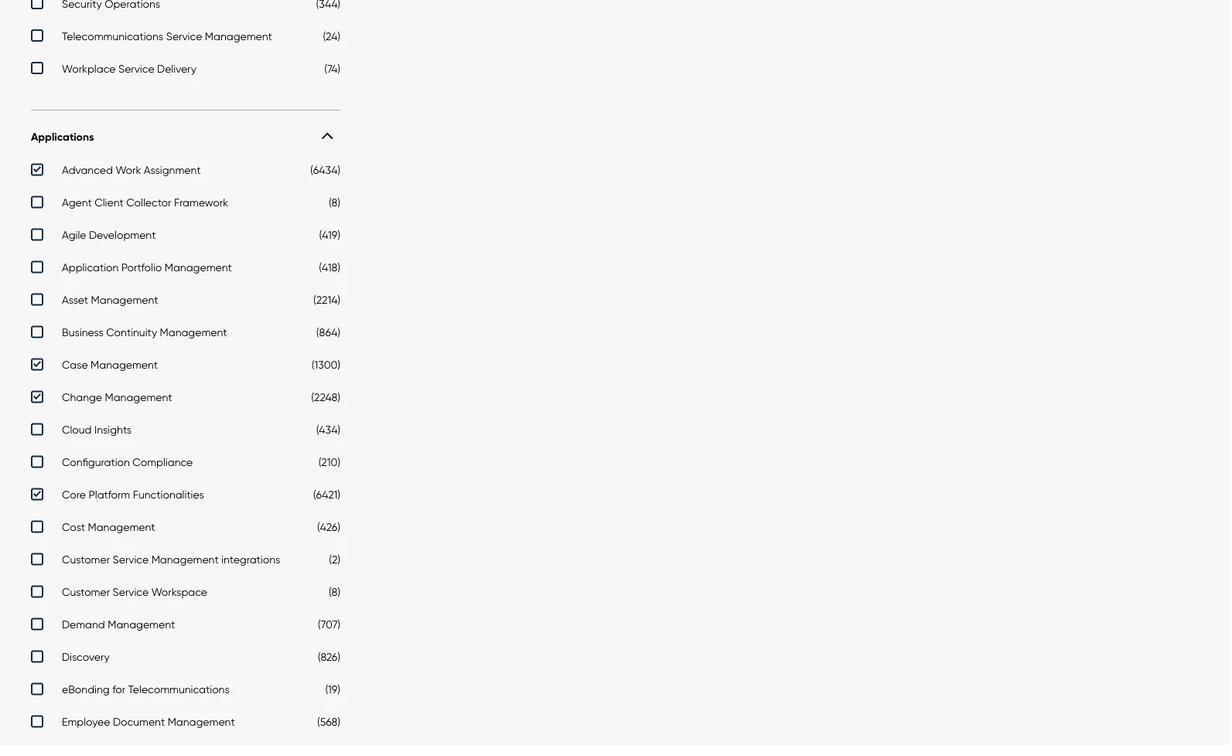 Task type: locate. For each thing, give the bounding box(es) containing it.
telecommunications up employee document management at bottom
[[128, 684, 230, 697]]

customer up "demand"
[[62, 586, 110, 599]]

service up customer service workspace
[[113, 554, 149, 567]]

advanced
[[62, 164, 113, 177]]

customer service workspace
[[62, 586, 207, 599]]

configuration compliance
[[62, 456, 193, 469]]

(419)
[[319, 229, 340, 242]]

0 vertical spatial telecommunications
[[62, 30, 163, 43]]

service
[[166, 30, 202, 43], [118, 62, 154, 75], [113, 554, 149, 567], [113, 586, 149, 599]]

(426)
[[317, 521, 340, 534]]

customer for customer service management integrations
[[62, 554, 110, 567]]

customer service management integrations
[[62, 554, 280, 567]]

(210)
[[318, 456, 340, 469]]

employee document management
[[62, 716, 235, 729]]

client
[[95, 196, 124, 210]]

collector
[[126, 196, 171, 210]]

(8) for customer service workspace
[[329, 586, 340, 599]]

(8) up (419)
[[329, 196, 340, 210]]

2 customer from the top
[[62, 586, 110, 599]]

cost management
[[62, 521, 155, 534]]

workspace
[[151, 586, 207, 599]]

(8)
[[329, 196, 340, 210], [329, 586, 340, 599]]

(8) down (2)
[[329, 586, 340, 599]]

demand
[[62, 619, 105, 632]]

2 (8) from the top
[[329, 586, 340, 599]]

management
[[205, 30, 272, 43], [165, 261, 232, 275], [91, 294, 158, 307], [160, 326, 227, 339], [91, 359, 158, 372], [105, 391, 172, 404], [88, 521, 155, 534], [151, 554, 219, 567], [108, 619, 175, 632], [168, 716, 235, 729]]

ebonding for telecommunications
[[62, 684, 230, 697]]

service up demand management
[[113, 586, 149, 599]]

cloud
[[62, 424, 92, 437]]

1 vertical spatial (8)
[[329, 586, 340, 599]]

agile
[[62, 229, 86, 242]]

discovery
[[62, 651, 110, 664]]

1 (8) from the top
[[329, 196, 340, 210]]

ebonding
[[62, 684, 110, 697]]

1 customer from the top
[[62, 554, 110, 567]]

1 vertical spatial customer
[[62, 586, 110, 599]]

customer
[[62, 554, 110, 567], [62, 586, 110, 599]]

compliance
[[133, 456, 193, 469]]

(19)
[[325, 684, 340, 697]]

service up the 'delivery'
[[166, 30, 202, 43]]

customer for customer service workspace
[[62, 586, 110, 599]]

asset
[[62, 294, 88, 307]]

assignment
[[144, 164, 201, 177]]

change
[[62, 391, 102, 404]]

0 vertical spatial (8)
[[329, 196, 340, 210]]

customer down the cost
[[62, 554, 110, 567]]

agent
[[62, 196, 92, 210]]

delivery
[[157, 62, 196, 75]]

service for workplace service delivery
[[118, 62, 154, 75]]

service for telecommunications service management
[[166, 30, 202, 43]]

document
[[113, 716, 165, 729]]

(8) for agent client collector framework
[[329, 196, 340, 210]]

(707)
[[318, 619, 340, 632]]

None checkbox
[[31, 0, 340, 14], [31, 30, 340, 47], [31, 164, 340, 181], [31, 196, 340, 213], [31, 229, 340, 246], [31, 554, 340, 571], [31, 619, 340, 636], [31, 716, 340, 733], [31, 0, 340, 14], [31, 30, 340, 47], [31, 164, 340, 181], [31, 196, 340, 213], [31, 229, 340, 246], [31, 554, 340, 571], [31, 619, 340, 636], [31, 716, 340, 733]]

telecommunications
[[62, 30, 163, 43], [128, 684, 230, 697]]

service left the 'delivery'
[[118, 62, 154, 75]]

1 vertical spatial telecommunications
[[128, 684, 230, 697]]

(6421)
[[313, 489, 340, 502]]

0 vertical spatial customer
[[62, 554, 110, 567]]

telecommunications up workplace service delivery
[[62, 30, 163, 43]]

None checkbox
[[31, 62, 340, 79], [31, 261, 340, 278], [31, 294, 340, 311], [31, 326, 340, 343], [31, 359, 340, 376], [31, 391, 340, 408], [31, 424, 340, 441], [31, 456, 340, 473], [31, 489, 340, 506], [31, 521, 340, 538], [31, 586, 340, 603], [31, 651, 340, 668], [31, 684, 340, 701], [31, 62, 340, 79], [31, 261, 340, 278], [31, 294, 340, 311], [31, 326, 340, 343], [31, 359, 340, 376], [31, 391, 340, 408], [31, 424, 340, 441], [31, 456, 340, 473], [31, 489, 340, 506], [31, 521, 340, 538], [31, 586, 340, 603], [31, 651, 340, 668], [31, 684, 340, 701]]



Task type: vqa. For each thing, say whether or not it's contained in the screenshot.
configuration compliance on the left
yes



Task type: describe. For each thing, give the bounding box(es) containing it.
service for customer service management integrations
[[113, 554, 149, 567]]

insights
[[94, 424, 132, 437]]

(1300)
[[312, 359, 340, 372]]

business
[[62, 326, 103, 339]]

agent client collector framework
[[62, 196, 228, 210]]

(2248)
[[311, 391, 340, 404]]

(864)
[[316, 326, 340, 339]]

case
[[62, 359, 88, 372]]

(74)
[[324, 62, 340, 75]]

employee
[[62, 716, 110, 729]]

application
[[62, 261, 119, 275]]

cost
[[62, 521, 85, 534]]

advanced work assignment
[[62, 164, 201, 177]]

workplace
[[62, 62, 116, 75]]

case management
[[62, 359, 158, 372]]

platform
[[89, 489, 130, 502]]

integrations
[[221, 554, 280, 567]]

application portfolio management
[[62, 261, 232, 275]]

telecommunications service management
[[62, 30, 272, 43]]

asset management
[[62, 294, 158, 307]]

configuration
[[62, 456, 130, 469]]

(6434)
[[310, 164, 340, 177]]

demand management
[[62, 619, 175, 632]]

workplace service delivery
[[62, 62, 196, 75]]

framework
[[174, 196, 228, 210]]

portfolio
[[121, 261, 162, 275]]

for
[[112, 684, 125, 697]]

service for customer service workspace
[[113, 586, 149, 599]]

change management
[[62, 391, 172, 404]]

core platform functionalities
[[62, 489, 204, 502]]

cloud insights
[[62, 424, 132, 437]]

(418)
[[319, 261, 340, 275]]

business continuity management
[[62, 326, 227, 339]]

functionalities
[[133, 489, 204, 502]]

(434)
[[316, 424, 340, 437]]

continuity
[[106, 326, 157, 339]]

applications
[[31, 130, 94, 144]]

core
[[62, 489, 86, 502]]

development
[[89, 229, 156, 242]]

work
[[116, 164, 141, 177]]

(2214)
[[313, 294, 340, 307]]

agile development
[[62, 229, 156, 242]]

(2)
[[329, 554, 340, 567]]

(24)
[[323, 30, 340, 43]]

(826)
[[318, 651, 340, 664]]

(568)
[[317, 716, 340, 729]]



